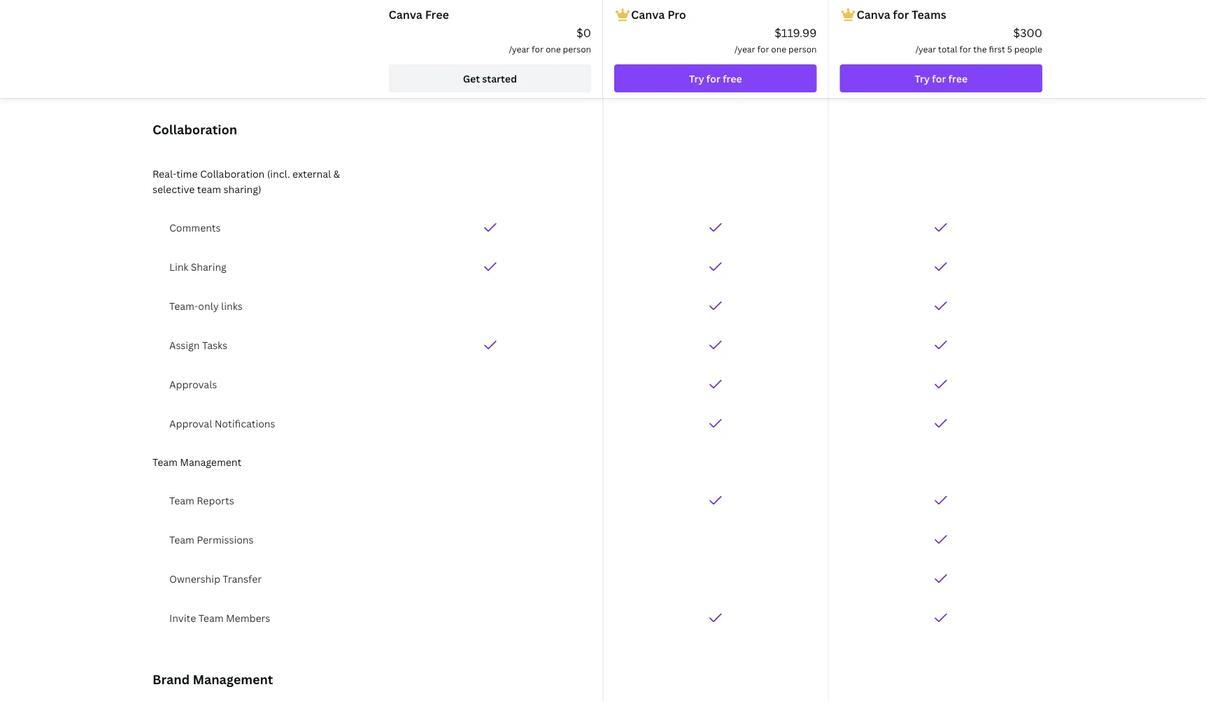 Task type: locate. For each thing, give the bounding box(es) containing it.
approval notifications
[[169, 417, 275, 430]]

team reports
[[169, 494, 234, 507]]

one up "get started" button
[[546, 43, 561, 55]]

assign
[[169, 338, 200, 352]]

person for $0
[[563, 43, 591, 55]]

canva left pro
[[631, 7, 665, 22]]

team for team reports
[[169, 494, 194, 507]]

person inside $119.99 /year for one person
[[789, 43, 817, 55]]

1 horizontal spatial person
[[789, 43, 817, 55]]

free for $300
[[949, 72, 968, 85]]

1 horizontal spatial one
[[772, 43, 787, 55]]

collaboration up time at the top of the page
[[153, 121, 237, 138]]

for inside $119.99 /year for one person
[[758, 43, 770, 55]]

link sharing
[[169, 260, 227, 273]]

person
[[563, 43, 591, 55], [789, 43, 817, 55]]

team-only links
[[169, 299, 243, 313]]

1 horizontal spatial /year
[[735, 43, 756, 55]]

approval
[[169, 417, 212, 430]]

canva free
[[389, 7, 449, 22]]

first
[[989, 43, 1006, 55]]

time
[[176, 167, 198, 180]]

collaboration inside real-time collaboration (incl. external & selective team sharing)
[[200, 167, 265, 180]]

team left the reports
[[169, 494, 194, 507]]

collaboration
[[153, 121, 237, 138], [200, 167, 265, 180]]

1 horizontal spatial try
[[915, 72, 930, 85]]

ownership transfer
[[169, 572, 262, 585]]

management for team management
[[180, 455, 242, 469]]

one inside $119.99 /year for one person
[[772, 43, 787, 55]]

1 person from the left
[[563, 43, 591, 55]]

team up ownership
[[169, 533, 194, 546]]

2 horizontal spatial /year
[[916, 43, 937, 55]]

selective
[[153, 182, 195, 196]]

1 horizontal spatial try for free button
[[840, 64, 1043, 92]]

1 vertical spatial management
[[193, 671, 273, 688]]

the
[[974, 43, 987, 55]]

/year inside the $0 /year for one person
[[509, 43, 530, 55]]

2 try for free from the left
[[915, 72, 968, 85]]

team-
[[169, 299, 198, 313]]

/year for $119.99
[[735, 43, 756, 55]]

canva for canva for teams
[[857, 7, 891, 22]]

free
[[425, 7, 449, 22]]

free for $119.99
[[723, 72, 742, 85]]

2 one from the left
[[772, 43, 787, 55]]

0 horizontal spatial person
[[563, 43, 591, 55]]

try for free button
[[615, 64, 817, 92], [840, 64, 1043, 92]]

1 try for free from the left
[[689, 72, 742, 85]]

2 try for free button from the left
[[840, 64, 1043, 92]]

/year inside "$300 /year total for the first 5 people"
[[916, 43, 937, 55]]

person for $119.99
[[789, 43, 817, 55]]

$300 /year total for the first 5 people
[[916, 25, 1043, 55]]

2 /year from the left
[[735, 43, 756, 55]]

management right brand
[[193, 671, 273, 688]]

1 free from the left
[[723, 72, 742, 85]]

/year for $300
[[916, 43, 937, 55]]

free
[[723, 72, 742, 85], [949, 72, 968, 85]]

try for free button for canva pro
[[615, 64, 817, 92]]

one for $0
[[546, 43, 561, 55]]

2 horizontal spatial canva
[[857, 7, 891, 22]]

try for free button for canva for teams
[[840, 64, 1043, 92]]

team management
[[153, 455, 242, 469]]

3 /year from the left
[[916, 43, 937, 55]]

1 one from the left
[[546, 43, 561, 55]]

2 person from the left
[[789, 43, 817, 55]]

one
[[546, 43, 561, 55], [772, 43, 787, 55]]

person down "$119.99"
[[789, 43, 817, 55]]

free down the total
[[949, 72, 968, 85]]

team right "invite"
[[199, 611, 224, 625]]

team
[[153, 455, 178, 469], [169, 494, 194, 507], [169, 533, 194, 546], [199, 611, 224, 625]]

0 horizontal spatial try for free
[[689, 72, 742, 85]]

brand
[[153, 671, 190, 688]]

/year for $0
[[509, 43, 530, 55]]

one inside the $0 /year for one person
[[546, 43, 561, 55]]

permissions
[[197, 533, 254, 546]]

0 horizontal spatial /year
[[509, 43, 530, 55]]

collaboration up sharing)
[[200, 167, 265, 180]]

1 vertical spatial collaboration
[[200, 167, 265, 180]]

management up the reports
[[180, 455, 242, 469]]

0 vertical spatial collaboration
[[153, 121, 237, 138]]

1 horizontal spatial canva
[[631, 7, 665, 22]]

one down "$119.99"
[[772, 43, 787, 55]]

for
[[894, 7, 909, 22], [532, 43, 544, 55], [758, 43, 770, 55], [960, 43, 972, 55], [707, 72, 721, 85], [933, 72, 947, 85]]

1 horizontal spatial free
[[949, 72, 968, 85]]

/year inside $119.99 /year for one person
[[735, 43, 756, 55]]

1 try from the left
[[689, 72, 704, 85]]

0 horizontal spatial one
[[546, 43, 561, 55]]

canva
[[389, 7, 423, 22], [631, 7, 665, 22], [857, 7, 891, 22]]

comments
[[169, 221, 221, 234]]

$119.99
[[775, 25, 817, 40]]

1 canva from the left
[[389, 7, 423, 22]]

person inside the $0 /year for one person
[[563, 43, 591, 55]]

canva left free
[[389, 7, 423, 22]]

transfer
[[223, 572, 262, 585]]

$0
[[577, 25, 591, 40]]

assign tasks
[[169, 338, 227, 352]]

3 canva from the left
[[857, 7, 891, 22]]

person down $0
[[563, 43, 591, 55]]

canva pro
[[631, 7, 687, 22]]

/year
[[509, 43, 530, 55], [735, 43, 756, 55], [916, 43, 937, 55]]

ownership
[[169, 572, 220, 585]]

1 /year from the left
[[509, 43, 530, 55]]

1 horizontal spatial try for free
[[915, 72, 968, 85]]

5
[[1008, 43, 1013, 55]]

real-
[[153, 167, 176, 180]]

0 horizontal spatial try
[[689, 72, 704, 85]]

2 free from the left
[[949, 72, 968, 85]]

pro
[[668, 7, 687, 22]]

started
[[483, 72, 517, 85]]

team down approval
[[153, 455, 178, 469]]

0 vertical spatial management
[[180, 455, 242, 469]]

0 horizontal spatial try for free button
[[615, 64, 817, 92]]

external
[[293, 167, 331, 180]]

canva left 'teams'
[[857, 7, 891, 22]]

try for free
[[689, 72, 742, 85], [915, 72, 968, 85]]

0 horizontal spatial canva
[[389, 7, 423, 22]]

try
[[689, 72, 704, 85], [915, 72, 930, 85]]

canva for canva pro
[[631, 7, 665, 22]]

2 canva from the left
[[631, 7, 665, 22]]

free down $119.99 /year for one person
[[723, 72, 742, 85]]

0 horizontal spatial free
[[723, 72, 742, 85]]

2 try from the left
[[915, 72, 930, 85]]

management
[[180, 455, 242, 469], [193, 671, 273, 688]]

1 try for free button from the left
[[615, 64, 817, 92]]



Task type: describe. For each thing, give the bounding box(es) containing it.
&
[[334, 167, 340, 180]]

team
[[197, 182, 221, 196]]

total
[[939, 43, 958, 55]]

one for $119.99
[[772, 43, 787, 55]]

for inside "$300 /year total for the first 5 people"
[[960, 43, 972, 55]]

link
[[169, 260, 189, 273]]

get started
[[463, 72, 517, 85]]

get
[[463, 72, 480, 85]]

(incl.
[[267, 167, 290, 180]]

notifications
[[215, 417, 275, 430]]

canva for teams
[[857, 7, 947, 22]]

sharing
[[191, 260, 227, 273]]

team permissions
[[169, 533, 254, 546]]

tasks
[[202, 338, 227, 352]]

try for free for canva pro
[[689, 72, 742, 85]]

sharing)
[[224, 182, 261, 196]]

members
[[226, 611, 270, 625]]

invite team members
[[169, 611, 270, 625]]

$0 /year for one person
[[509, 25, 591, 55]]

only
[[198, 299, 219, 313]]

try for for
[[915, 72, 930, 85]]

approvals
[[169, 378, 217, 391]]

$300
[[1014, 25, 1043, 40]]

team for team management
[[153, 455, 178, 469]]

try for pro
[[689, 72, 704, 85]]

invite
[[169, 611, 196, 625]]

reports
[[197, 494, 234, 507]]

for inside the $0 /year for one person
[[532, 43, 544, 55]]

links
[[221, 299, 243, 313]]

$119.99 /year for one person
[[735, 25, 817, 55]]

team for team permissions
[[169, 533, 194, 546]]

brand management
[[153, 671, 273, 688]]

get started button
[[389, 64, 591, 92]]

teams
[[912, 7, 947, 22]]

management for brand management
[[193, 671, 273, 688]]

canva for canva free
[[389, 7, 423, 22]]

people
[[1015, 43, 1043, 55]]

try for free for canva for teams
[[915, 72, 968, 85]]

real-time collaboration (incl. external & selective team sharing)
[[153, 167, 340, 196]]



Task type: vqa. For each thing, say whether or not it's contained in the screenshot.
Canva Free
yes



